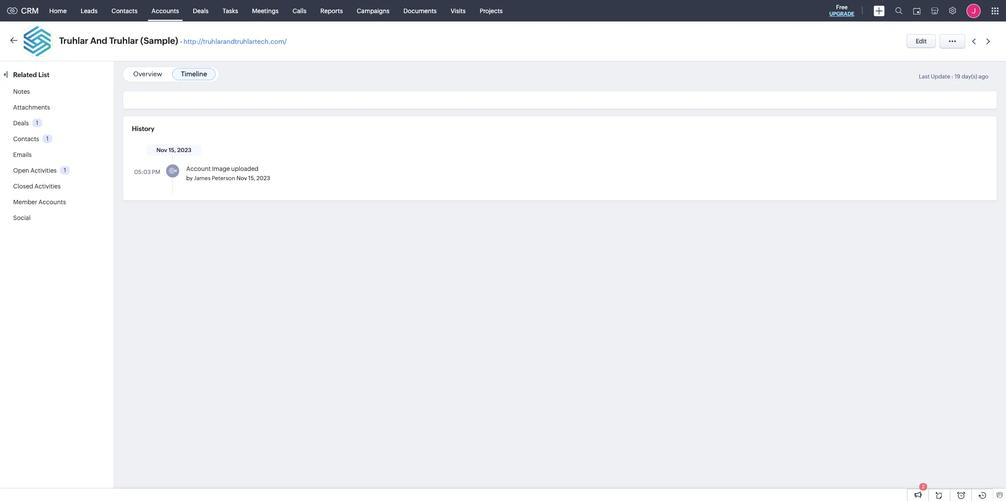 Task type: describe. For each thing, give the bounding box(es) containing it.
0 horizontal spatial 15,
[[169, 147, 176, 153]]

notes link
[[13, 88, 30, 95]]

1 for deals
[[36, 120, 38, 126]]

-
[[180, 38, 182, 45]]

account image uploaded by james peterson nov 15, 2023
[[186, 165, 270, 182]]

19
[[955, 73, 961, 80]]

emails
[[13, 151, 32, 158]]

nov 15, 2023
[[157, 147, 192, 153]]

documents
[[404, 7, 437, 14]]

visits link
[[444, 0, 473, 21]]

campaigns link
[[350, 0, 397, 21]]

free upgrade
[[830, 4, 855, 17]]

nov inside account image uploaded by james peterson nov 15, 2023
[[237, 175, 247, 182]]

2 truhlar from the left
[[109, 36, 138, 46]]

1 for contacts
[[46, 135, 49, 142]]

05:03 pm
[[134, 169, 160, 175]]

upgrade
[[830, 11, 855, 17]]

:
[[952, 73, 954, 80]]

1 vertical spatial contacts link
[[13, 135, 39, 142]]

member
[[13, 199, 37, 206]]

open activities
[[13, 167, 57, 174]]

visits
[[451, 7, 466, 14]]

attachments
[[13, 104, 50, 111]]

closed activities
[[13, 183, 61, 190]]

calls link
[[286, 0, 314, 21]]

profile image
[[967, 4, 981, 18]]

0 vertical spatial deals
[[193, 7, 209, 14]]

history
[[132, 125, 155, 132]]

projects
[[480, 7, 503, 14]]

leads link
[[74, 0, 105, 21]]

0 vertical spatial contacts
[[112, 7, 138, 14]]

member accounts
[[13, 199, 66, 206]]

free
[[837, 4, 848, 11]]

campaigns
[[357, 7, 390, 14]]

overview
[[133, 70, 162, 78]]

documents link
[[397, 0, 444, 21]]

profile element
[[962, 0, 986, 21]]

tasks
[[223, 7, 238, 14]]

day(s)
[[962, 73, 978, 80]]

0 horizontal spatial nov
[[157, 147, 167, 153]]

create menu element
[[869, 0, 890, 21]]

1 vertical spatial deals link
[[13, 120, 29, 127]]

home
[[49, 7, 67, 14]]

related
[[13, 71, 37, 78]]

previous record image
[[972, 38, 976, 44]]

reports link
[[314, 0, 350, 21]]

timeline
[[181, 70, 207, 78]]

search image
[[896, 7, 903, 14]]

member accounts link
[[13, 199, 66, 206]]

social link
[[13, 214, 31, 221]]

by
[[186, 175, 193, 182]]

emails link
[[13, 151, 32, 158]]

1 vertical spatial accounts
[[38, 199, 66, 206]]

0 horizontal spatial deals
[[13, 120, 29, 127]]



Task type: vqa. For each thing, say whether or not it's contained in the screenshot.
leftmost the 2023
yes



Task type: locate. For each thing, give the bounding box(es) containing it.
contacts link up the emails
[[13, 135, 39, 142]]

activities for open activities
[[30, 167, 57, 174]]

peterson
[[212, 175, 235, 182]]

james
[[194, 175, 211, 182]]

contacts link right leads
[[105, 0, 145, 21]]

0 vertical spatial 1
[[36, 120, 38, 126]]

deals left the tasks
[[193, 7, 209, 14]]

meetings
[[252, 7, 279, 14]]

contacts up the emails
[[13, 135, 39, 142]]

0 horizontal spatial truhlar
[[59, 36, 88, 46]]

contacts right leads
[[112, 7, 138, 14]]

15,
[[169, 147, 176, 153], [248, 175, 255, 182]]

deals down attachments
[[13, 120, 29, 127]]

related list
[[13, 71, 51, 78]]

0 horizontal spatial contacts
[[13, 135, 39, 142]]

0 vertical spatial accounts
[[152, 7, 179, 14]]

and
[[90, 36, 107, 46]]

1 vertical spatial contacts
[[13, 135, 39, 142]]

2
[[922, 484, 925, 489]]

home link
[[42, 0, 74, 21]]

deals link down attachments
[[13, 120, 29, 127]]

reports
[[321, 7, 343, 14]]

nov
[[157, 147, 167, 153], [237, 175, 247, 182]]

1 vertical spatial activities
[[34, 183, 61, 190]]

0 vertical spatial 15,
[[169, 147, 176, 153]]

1 for open activities
[[64, 167, 66, 174]]

0 horizontal spatial deals link
[[13, 120, 29, 127]]

1 vertical spatial deals
[[13, 120, 29, 127]]

attachments link
[[13, 104, 50, 111]]

1 up open activities
[[46, 135, 49, 142]]

deals link
[[186, 0, 216, 21], [13, 120, 29, 127]]

0 vertical spatial nov
[[157, 147, 167, 153]]

last
[[919, 73, 930, 80]]

contacts
[[112, 7, 138, 14], [13, 135, 39, 142]]

1 horizontal spatial deals link
[[186, 0, 216, 21]]

activities up closed activities
[[30, 167, 57, 174]]

1 right open activities
[[64, 167, 66, 174]]

projects link
[[473, 0, 510, 21]]

1 horizontal spatial deals
[[193, 7, 209, 14]]

edit
[[916, 38, 927, 45]]

2 vertical spatial 1
[[64, 167, 66, 174]]

truhlar and truhlar (sample) - http://truhlarandtruhlartech.com/
[[59, 36, 287, 46]]

1 horizontal spatial contacts link
[[105, 0, 145, 21]]

0 horizontal spatial 1
[[36, 120, 38, 126]]

0 horizontal spatial 2023
[[177, 147, 192, 153]]

0 vertical spatial contacts link
[[105, 0, 145, 21]]

15, inside account image uploaded by james peterson nov 15, 2023
[[248, 175, 255, 182]]

image
[[212, 165, 230, 172]]

0 vertical spatial 2023
[[177, 147, 192, 153]]

1 horizontal spatial 1
[[46, 135, 49, 142]]

crm
[[21, 6, 39, 15]]

1 vertical spatial 2023
[[257, 175, 270, 182]]

crm link
[[7, 6, 39, 15]]

create menu image
[[874, 5, 885, 16]]

accounts down 'closed activities' link
[[38, 199, 66, 206]]

calendar image
[[914, 7, 921, 14]]

contacts link
[[105, 0, 145, 21], [13, 135, 39, 142]]

nov up pm
[[157, 147, 167, 153]]

truhlar right and
[[109, 36, 138, 46]]

closed
[[13, 183, 33, 190]]

social
[[13, 214, 31, 221]]

1 horizontal spatial 15,
[[248, 175, 255, 182]]

truhlar left and
[[59, 36, 88, 46]]

open
[[13, 167, 29, 174]]

account
[[186, 165, 211, 172]]

last update : 19 day(s) ago
[[919, 73, 989, 80]]

uploaded
[[231, 165, 259, 172]]

timeline link
[[181, 70, 207, 78]]

0 vertical spatial activities
[[30, 167, 57, 174]]

meetings link
[[245, 0, 286, 21]]

1 vertical spatial nov
[[237, 175, 247, 182]]

1 horizontal spatial truhlar
[[109, 36, 138, 46]]

2 horizontal spatial 1
[[64, 167, 66, 174]]

closed activities link
[[13, 183, 61, 190]]

activities for closed activities
[[34, 183, 61, 190]]

deals link left the tasks
[[186, 0, 216, 21]]

1 down attachments
[[36, 120, 38, 126]]

2023 down uploaded
[[257, 175, 270, 182]]

1 vertical spatial 1
[[46, 135, 49, 142]]

1 horizontal spatial nov
[[237, 175, 247, 182]]

leads
[[81, 7, 98, 14]]

05:03
[[134, 169, 151, 175]]

tasks link
[[216, 0, 245, 21]]

(sample)
[[140, 36, 178, 46]]

1 horizontal spatial accounts
[[152, 7, 179, 14]]

1 vertical spatial 15,
[[248, 175, 255, 182]]

truhlar
[[59, 36, 88, 46], [109, 36, 138, 46]]

list
[[38, 71, 49, 78]]

http://truhlarandtruhlartech.com/ link
[[184, 38, 287, 45]]

1 horizontal spatial 2023
[[257, 175, 270, 182]]

ago
[[979, 73, 989, 80]]

1 horizontal spatial contacts
[[112, 7, 138, 14]]

0 horizontal spatial contacts link
[[13, 135, 39, 142]]

nov down uploaded
[[237, 175, 247, 182]]

1
[[36, 120, 38, 126], [46, 135, 49, 142], [64, 167, 66, 174]]

accounts
[[152, 7, 179, 14], [38, 199, 66, 206]]

2023 inside account image uploaded by james peterson nov 15, 2023
[[257, 175, 270, 182]]

2023
[[177, 147, 192, 153], [257, 175, 270, 182]]

overview link
[[133, 70, 162, 78]]

calls
[[293, 7, 307, 14]]

open activities link
[[13, 167, 57, 174]]

accounts link
[[145, 0, 186, 21]]

activities
[[30, 167, 57, 174], [34, 183, 61, 190]]

0 vertical spatial deals link
[[186, 0, 216, 21]]

pm
[[152, 169, 160, 175]]

update
[[931, 73, 951, 80]]

next record image
[[987, 38, 993, 44]]

deals
[[193, 7, 209, 14], [13, 120, 29, 127]]

2023 up account
[[177, 147, 192, 153]]

activities up member accounts
[[34, 183, 61, 190]]

edit button
[[907, 34, 937, 48]]

notes
[[13, 88, 30, 95]]

accounts up (sample)
[[152, 7, 179, 14]]

search element
[[890, 0, 908, 21]]

0 horizontal spatial accounts
[[38, 199, 66, 206]]

1 truhlar from the left
[[59, 36, 88, 46]]

http://truhlarandtruhlartech.com/
[[184, 38, 287, 45]]



